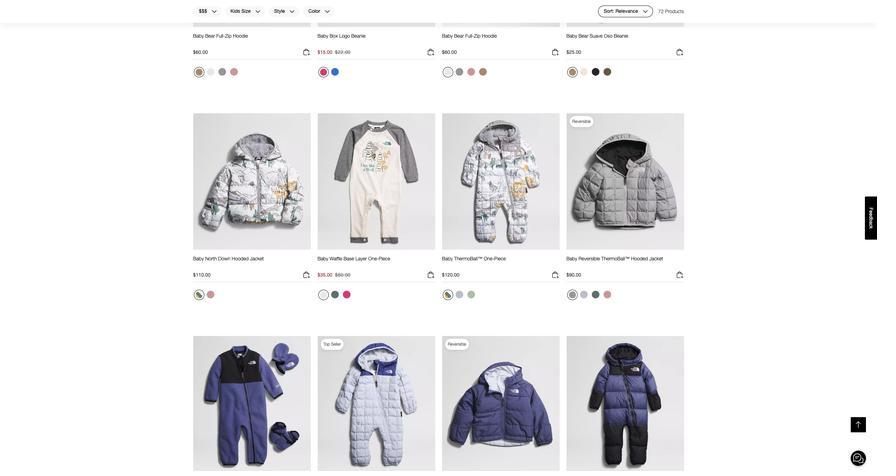 Task type: locate. For each thing, give the bounding box(es) containing it.
one- up $120.00 dropdown button
[[484, 256, 494, 262]]

beanie
[[351, 33, 365, 39], [614, 33, 628, 39]]

baby bear full-zip hoodie button up tnf medium grey heather option
[[442, 33, 497, 45]]

mr. pink image right dark sage icon
[[343, 291, 350, 299]]

hoodie for shady rose icon related to the rightmost shady rose radio
[[233, 33, 248, 39]]

baby reversible thermoball™ hooded jacket button
[[566, 256, 663, 268]]

$90.00
[[566, 272, 581, 278]]

baby waffle base layer one-piece button
[[318, 256, 390, 268]]

baby box logo beanie
[[318, 33, 365, 39]]

$110.00 button
[[193, 271, 311, 282]]

shady rose radio right dark sage image
[[602, 289, 613, 300]]

suave
[[590, 33, 603, 39]]

0 horizontal spatial full-
[[216, 33, 225, 39]]

Misty Sage radio
[[465, 289, 477, 300]]

tnf medium grey heather image inside radio
[[218, 68, 226, 76]]

0 horizontal spatial almond butter image
[[195, 69, 202, 76]]

bear inside button
[[579, 33, 588, 39]]

piece up $120.00 dropdown button
[[494, 256, 506, 262]]

0 horizontal spatial gardenia white image
[[207, 68, 214, 76]]

shady rose radio right tnf medium grey heather radio
[[228, 66, 239, 77]]

1 vertical spatial shady rose image
[[207, 291, 214, 299]]

1 horizontal spatial jacket
[[649, 256, 663, 262]]

72 products
[[658, 8, 684, 14]]

0 horizontal spatial thermoball™
[[454, 256, 482, 262]]

0 vertical spatial mr. pink image
[[320, 69, 327, 76]]

1 beanie from the left
[[351, 33, 365, 39]]

1 horizontal spatial shady rose radio
[[228, 66, 239, 77]]

mr. pink image for mr. pink option
[[343, 291, 350, 299]]

gardenia white radio left tnf medium grey heather radio
[[205, 66, 216, 77]]

shady rose image right tnf medium grey heather radio
[[230, 68, 238, 76]]

baby north down hooded jacket button
[[193, 256, 264, 268]]

1 thermoball™ from the left
[[454, 256, 482, 262]]

1 horizontal spatial almond butter image
[[479, 68, 487, 76]]

color
[[308, 8, 320, 14]]

e up d
[[868, 211, 874, 213]]

TNF Medium Grey Heather radio
[[217, 66, 228, 77]]

Dusty Periwinkle radio
[[454, 289, 465, 300], [578, 289, 589, 300]]

1 horizontal spatial $60.00 button
[[442, 48, 559, 59]]

TNF White Like A Wolf Print radio
[[194, 290, 204, 300]]

0 vertical spatial gardenia white image
[[207, 68, 214, 76]]

almond butter radio right tnf medium grey heather option
[[477, 66, 488, 77]]

1 vertical spatial reversible
[[579, 256, 600, 262]]

Almond Butter radio
[[477, 66, 488, 77], [194, 67, 204, 77]]

0 horizontal spatial shady rose radio
[[465, 66, 477, 77]]

1 vertical spatial baby thermoball™ one-piece image
[[318, 336, 435, 472]]

Dark Sage radio
[[329, 289, 340, 300]]

2 piece from the left
[[494, 256, 506, 262]]

$25.00 button
[[566, 48, 684, 59]]

e
[[868, 211, 874, 213], [868, 213, 874, 216]]

oso
[[604, 33, 612, 39]]

piece right layer
[[379, 256, 390, 262]]

3 bear from the left
[[579, 33, 588, 39]]

baby thermoball™ one-piece
[[442, 256, 506, 262]]

mr. pink image for mr. pink radio
[[320, 69, 327, 76]]

baby bear full-zip hoodie button for left gardenia white option
[[193, 33, 248, 45]]

baby reversible thermoball™ hooded jacket image
[[566, 113, 684, 250]]

1 jacket from the left
[[250, 256, 264, 262]]

baby bear full-zip hoodie image
[[193, 0, 311, 27], [442, 0, 559, 27]]

$60.00 button for shady rose icon related to the rightmost shady rose radio
[[193, 48, 311, 59]]

thermoball™
[[454, 256, 482, 262], [601, 256, 630, 262]]

shady rose image right tnf medium grey heather option
[[467, 68, 475, 76]]

1 baby bear full-zip hoodie image from the left
[[193, 0, 311, 27]]

2 bear from the left
[[454, 33, 464, 39]]

b
[[868, 219, 874, 221]]

0 vertical spatial shady rose radio
[[228, 66, 239, 77]]

sort: relevance
[[604, 8, 638, 14]]

baby reversible perrito hooded jacket image
[[442, 336, 559, 472]]

piece inside baby thermoball™ one-piece button
[[494, 256, 506, 262]]

$60.00 for gardenia white image
[[442, 49, 457, 55]]

hoodie
[[233, 33, 248, 39], [482, 33, 497, 39]]

0 horizontal spatial dusty periwinkle radio
[[454, 289, 465, 300]]

0 vertical spatial reversible
[[572, 119, 591, 124]]

0 horizontal spatial mr. pink image
[[320, 69, 327, 76]]

$60.00
[[193, 49, 208, 55], [442, 49, 457, 55]]

2 $60.00 from the left
[[442, 49, 457, 55]]

2 dusty periwinkle radio from the left
[[578, 289, 589, 300]]

hooded right down
[[232, 256, 249, 262]]

f
[[868, 208, 874, 211]]

reversible
[[572, 119, 591, 124], [579, 256, 600, 262], [448, 342, 466, 347]]

2 horizontal spatial gardenia white radio
[[443, 67, 453, 77]]

hooded up $90.00 dropdown button
[[631, 256, 648, 262]]

gardenia white radio left tnf medium grey heather option
[[443, 67, 453, 77]]

1 tnf medium grey heather image from the left
[[218, 68, 226, 76]]

1 horizontal spatial hooded
[[631, 256, 648, 262]]

$110.00
[[193, 272, 211, 278]]

products
[[665, 8, 684, 14]]

thermoball™ up '$120.00'
[[454, 256, 482, 262]]

down
[[218, 256, 230, 262]]

baby bear full-zip hoodie
[[193, 33, 248, 39], [442, 33, 497, 39]]

1 horizontal spatial one-
[[484, 256, 494, 262]]

1 baby bear full-zip hoodie button from the left
[[193, 33, 248, 45]]

almond butter image left tnf medium grey heather radio
[[195, 69, 202, 76]]

0 horizontal spatial baby thermoball™ one-piece image
[[318, 336, 435, 472]]

baby box logo beanie image
[[318, 0, 435, 27]]

baby 1996 retro nuptse one-piece image
[[566, 336, 684, 472]]

Almond Butter radio
[[567, 67, 577, 77]]

mr. pink image left the optic blue image
[[320, 69, 327, 76]]

2 baby bear full-zip hoodie button from the left
[[442, 33, 497, 45]]

1 baby bear full-zip hoodie from the left
[[193, 33, 248, 39]]

gardenia white image
[[207, 68, 214, 76], [320, 292, 327, 299]]

1 horizontal spatial dusty periwinkle radio
[[578, 289, 589, 300]]

almond butter image right tnf medium grey heather option
[[479, 68, 487, 76]]

f e e d b a c k button
[[865, 197, 877, 240]]

72
[[658, 8, 664, 14]]

0 vertical spatial shady rose image
[[230, 68, 238, 76]]

baby
[[193, 33, 204, 39], [318, 33, 328, 39], [442, 33, 453, 39], [566, 33, 577, 39], [193, 256, 204, 262], [318, 256, 328, 262], [442, 256, 453, 262], [566, 256, 577, 262]]

0 horizontal spatial shady rose radio
[[205, 289, 216, 300]]

0 vertical spatial shady rose radio
[[465, 66, 477, 77]]

Dark Sage radio
[[590, 289, 601, 300]]

$90.00 button
[[566, 271, 684, 282]]

baby bear full-zip hoodie button down $$$ dropdown button
[[193, 33, 248, 45]]

0 horizontal spatial one-
[[368, 256, 379, 262]]

hooded
[[232, 256, 249, 262], [631, 256, 648, 262]]

1 hooded from the left
[[232, 256, 249, 262]]

1 horizontal spatial thermoball™
[[601, 256, 630, 262]]

2 baby bear full-zip hoodie from the left
[[442, 33, 497, 39]]

bear
[[205, 33, 215, 39], [454, 33, 464, 39], [579, 33, 588, 39]]

2 baby bear full-zip hoodie image from the left
[[442, 0, 559, 27]]

$choose color$ option group
[[193, 66, 240, 80], [318, 66, 341, 80], [442, 66, 489, 80], [566, 66, 613, 80], [193, 289, 217, 303], [318, 289, 353, 303], [442, 289, 477, 303], [566, 289, 613, 303]]

1 horizontal spatial $60.00
[[442, 49, 457, 55]]

gardenia white image left dark sage icon
[[320, 292, 327, 299]]

1 horizontal spatial gardenia white radio
[[318, 290, 329, 300]]

$120.00 button
[[442, 271, 559, 282]]

1 horizontal spatial mr. pink image
[[343, 291, 350, 299]]

1 horizontal spatial bear
[[454, 33, 464, 39]]

top
[[323, 342, 330, 347]]

reversible for baby reversible perrito hooded jacket image
[[448, 342, 466, 347]]

1 $60.00 from the left
[[193, 49, 208, 55]]

baby bear suave oso beanie
[[566, 33, 628, 39]]

piece
[[379, 256, 390, 262], [494, 256, 506, 262]]

0 vertical spatial baby thermoball™ one-piece image
[[442, 113, 559, 250]]

almond butter image inside option
[[569, 69, 576, 76]]

1 horizontal spatial gardenia white image
[[320, 292, 327, 299]]

0 horizontal spatial tnf medium grey heather image
[[218, 68, 226, 76]]

bear for almond butter image related to baby bear full-zip hoodie
[[205, 33, 215, 39]]

1 horizontal spatial shady rose image
[[603, 291, 611, 299]]

0 horizontal spatial shady rose image
[[207, 291, 214, 299]]

dusty periwinkle radio for $90.00
[[578, 289, 589, 300]]

one-
[[368, 256, 379, 262], [484, 256, 494, 262]]

shady rose image for the bottom shady rose radio
[[207, 291, 214, 299]]

almond butter image
[[479, 68, 487, 76], [195, 69, 202, 76], [569, 69, 576, 76]]

2 $60.00 button from the left
[[442, 48, 559, 59]]

Meld Grey radio
[[567, 290, 577, 300]]

top seller
[[323, 342, 341, 347]]

1 horizontal spatial baby bear full-zip hoodie image
[[442, 0, 559, 27]]

mr. pink image inside radio
[[320, 69, 327, 76]]

$22.00
[[335, 49, 350, 55]]

$15.00
[[318, 49, 332, 55]]

dusty periwinkle radio right meld grey radio
[[578, 289, 589, 300]]

0 horizontal spatial baby bear full-zip hoodie image
[[193, 0, 311, 27]]

gardenia white radio for baby waffle base layer one-piece
[[318, 290, 329, 300]]

0 horizontal spatial $60.00
[[193, 49, 208, 55]]

thermoball™ up $90.00 dropdown button
[[601, 256, 630, 262]]

tnf white like a wolf print image
[[444, 292, 451, 299]]

baby thermoball™ one-piece button
[[442, 256, 506, 268]]

shady rose image
[[467, 68, 475, 76], [603, 291, 611, 299]]

0 horizontal spatial hooded
[[232, 256, 249, 262]]

Shady Rose radio
[[465, 66, 477, 77], [602, 289, 613, 300]]

dusty periwinkle radio for $120.00
[[454, 289, 465, 300]]

1 $60.00 button from the left
[[193, 48, 311, 59]]

0 horizontal spatial hoodie
[[233, 33, 248, 39]]

waffle
[[330, 256, 342, 262]]

1 horizontal spatial beanie
[[614, 33, 628, 39]]

0 horizontal spatial piece
[[379, 256, 390, 262]]

baby reversible thermoball™ hooded jacket
[[566, 256, 663, 262]]

1 horizontal spatial zip
[[474, 33, 480, 39]]

jacket
[[250, 256, 264, 262], [649, 256, 663, 262]]

optic blue image
[[331, 68, 339, 76]]

2 horizontal spatial bear
[[579, 33, 588, 39]]

one- right layer
[[368, 256, 379, 262]]

1 vertical spatial gardenia white image
[[320, 292, 327, 299]]

shady rose image right dark sage image
[[603, 291, 611, 299]]

shady rose radio right tnf medium grey heather option
[[465, 66, 477, 77]]

1 vertical spatial mr. pink image
[[343, 291, 350, 299]]

0 horizontal spatial jacket
[[250, 256, 264, 262]]

0 horizontal spatial baby bear full-zip hoodie button
[[193, 33, 248, 45]]

kids size button
[[225, 6, 265, 17]]

1 horizontal spatial hoodie
[[482, 33, 497, 39]]

almond butter image left gardenia white fade floral print radio
[[569, 69, 576, 76]]

gardenia white radio left dark sage icon
[[318, 290, 329, 300]]

tnf medium grey heather image
[[218, 68, 226, 76], [455, 68, 463, 76]]

military olive camo texture small print image
[[603, 68, 611, 76]]

baby denali one-piece set image
[[193, 336, 311, 472]]

dusty periwinkle radio right tnf white like a wolf print radio
[[454, 289, 465, 300]]

bear for almond butter image within option
[[579, 33, 588, 39]]

baby for shady rose icon related to the rightmost shady rose radio's "baby bear full-zip hoodie" image
[[193, 33, 204, 39]]

tnf white like a wolf print image
[[195, 292, 202, 299]]

1 full- from the left
[[216, 33, 225, 39]]

Gardenia White Fade Floral Print radio
[[578, 66, 589, 77]]

1 horizontal spatial shady rose radio
[[602, 289, 613, 300]]

baby thermoball™ one-piece image
[[442, 113, 559, 250], [318, 336, 435, 472]]

$60.00 button
[[193, 48, 311, 59], [442, 48, 559, 59]]

baby box logo beanie button
[[318, 33, 365, 45]]

1 hoodie from the left
[[233, 33, 248, 39]]

shady rose image right tnf white like a wolf print image
[[207, 291, 214, 299]]

beanie right oso
[[614, 33, 628, 39]]

1 horizontal spatial baby bear full-zip hoodie
[[442, 33, 497, 39]]

0 vertical spatial shady rose image
[[467, 68, 475, 76]]

2 hooded from the left
[[631, 256, 648, 262]]

0 horizontal spatial zip
[[225, 33, 232, 39]]

2 hoodie from the left
[[482, 33, 497, 39]]

e up b
[[868, 213, 874, 216]]

zip
[[225, 33, 232, 39], [474, 33, 480, 39]]

1 zip from the left
[[225, 33, 232, 39]]

$choose color$ option group for baby bear suave oso beanie button
[[566, 66, 613, 80]]

baby bear full-zip hoodie image for shady rose icon related to the rightmost shady rose radio
[[193, 0, 311, 27]]

Shady Rose radio
[[228, 66, 239, 77], [205, 289, 216, 300]]

c
[[868, 224, 874, 226]]

2 horizontal spatial almond butter image
[[569, 69, 576, 76]]

shady rose radio right tnf white like a wolf print image
[[205, 289, 216, 300]]

hooded for down
[[232, 256, 249, 262]]

mr. pink image inside option
[[343, 291, 350, 299]]

baby for baby bear suave oso beanie image
[[566, 33, 577, 39]]

1 horizontal spatial tnf medium grey heather image
[[455, 68, 463, 76]]

1 horizontal spatial baby bear full-zip hoodie button
[[442, 33, 497, 45]]

gardenia white image left tnf medium grey heather radio
[[207, 68, 214, 76]]

TNF White Like A Wolf Print radio
[[443, 290, 453, 300]]

shady rose image
[[230, 68, 238, 76], [207, 291, 214, 299]]

Military Olive Camo Texture Small Print radio
[[602, 66, 613, 77]]

beanie right 'logo'
[[351, 33, 365, 39]]

almond butter radio left tnf medium grey heather radio
[[194, 67, 204, 77]]

1 horizontal spatial full-
[[465, 33, 474, 39]]

baby bear full-zip hoodie button
[[193, 33, 248, 45], [442, 33, 497, 45]]

0 horizontal spatial beanie
[[351, 33, 365, 39]]

1 horizontal spatial piece
[[494, 256, 506, 262]]

full-
[[216, 33, 225, 39], [465, 33, 474, 39]]

$$$
[[199, 8, 207, 14]]

1 vertical spatial shady rose radio
[[602, 289, 613, 300]]

size
[[241, 8, 251, 14]]

1 bear from the left
[[205, 33, 215, 39]]

beanie inside baby box logo beanie button
[[351, 33, 365, 39]]

1 vertical spatial shady rose image
[[603, 291, 611, 299]]

2 jacket from the left
[[649, 256, 663, 262]]

tnf medium grey heather image inside option
[[455, 68, 463, 76]]

color button
[[302, 6, 335, 17]]

reversible for 'baby reversible thermoball™ hooded jacket' image
[[572, 119, 591, 124]]

0 horizontal spatial $60.00 button
[[193, 48, 311, 59]]

misty sage image
[[467, 291, 475, 299]]

0 horizontal spatial baby bear full-zip hoodie
[[193, 33, 248, 39]]

1 horizontal spatial shady rose image
[[230, 68, 238, 76]]

2 tnf medium grey heather image from the left
[[455, 68, 463, 76]]

mr. pink image
[[320, 69, 327, 76], [343, 291, 350, 299]]

1 piece from the left
[[379, 256, 390, 262]]

2 beanie from the left
[[614, 33, 628, 39]]

$25.00
[[566, 49, 581, 55]]

1 dusty periwinkle radio from the left
[[454, 289, 465, 300]]

2 vertical spatial reversible
[[448, 342, 466, 347]]

Gardenia White radio
[[205, 66, 216, 77], [443, 67, 453, 77], [318, 290, 329, 300]]

0 horizontal spatial bear
[[205, 33, 215, 39]]

jacket for baby reversible thermoball™ hooded jacket
[[649, 256, 663, 262]]



Task type: vqa. For each thing, say whether or not it's contained in the screenshot.
Basin
no



Task type: describe. For each thing, give the bounding box(es) containing it.
almond butter image for baby bear suave oso beanie
[[569, 69, 576, 76]]

relevance
[[615, 8, 638, 14]]

1 vertical spatial shady rose radio
[[205, 289, 216, 300]]

tnf medium grey heather image for tnf medium grey heather option
[[455, 68, 463, 76]]

tnf black image
[[592, 68, 599, 76]]

2 e from the top
[[868, 213, 874, 216]]

Mr. Pink radio
[[341, 289, 352, 300]]

jacket for baby north down hooded jacket
[[250, 256, 264, 262]]

72 products status
[[658, 6, 684, 17]]

$choose color$ option group for baby north down hooded jacket button
[[193, 289, 217, 303]]

sort:
[[604, 8, 614, 14]]

baby for "baby box logo beanie"
[[318, 33, 328, 39]]

$120.00
[[442, 272, 459, 278]]

TNF Medium Grey Heather radio
[[454, 66, 465, 77]]

dark sage image
[[331, 291, 339, 299]]

kids
[[231, 8, 240, 14]]

baby for the baby north down hooded jacket image
[[193, 256, 204, 262]]

$choose color$ option group for baby thermoball™ one-piece button
[[442, 289, 477, 303]]

baby bear full-zip hoodie for gardenia white image
[[442, 33, 497, 39]]

gardenia white radio for baby bear full-zip hoodie
[[443, 67, 453, 77]]

$35.00
[[318, 272, 332, 278]]

baby bear suave oso beanie button
[[566, 33, 628, 45]]

almond butter image for baby bear full-zip hoodie
[[195, 69, 202, 76]]

Optic Blue radio
[[329, 66, 340, 77]]

baby waffle base layer one-piece image
[[318, 113, 435, 250]]

1 one- from the left
[[368, 256, 379, 262]]

beanie inside baby bear suave oso beanie button
[[614, 33, 628, 39]]

shady rose image for the rightmost shady rose radio
[[230, 68, 238, 76]]

$$$ button
[[193, 6, 222, 17]]

k
[[868, 226, 874, 229]]

meld grey image
[[569, 292, 576, 299]]

2 full- from the left
[[465, 33, 474, 39]]

TNF Black radio
[[590, 66, 601, 77]]

style
[[274, 8, 285, 14]]

f e e d b a c k
[[868, 208, 874, 229]]

dusty periwinkle image
[[455, 291, 463, 299]]

gardenia white fade floral print image
[[580, 68, 587, 76]]

baby bear full-zip hoodie button for tnf medium grey heather option
[[442, 33, 497, 45]]

0 horizontal spatial almond butter radio
[[194, 67, 204, 77]]

layer
[[355, 256, 367, 262]]

a
[[868, 221, 874, 224]]

back to top image
[[854, 421, 863, 430]]

1 horizontal spatial baby thermoball™ one-piece image
[[442, 113, 559, 250]]

0 horizontal spatial gardenia white radio
[[205, 66, 216, 77]]

dusty periwinkle image
[[580, 291, 587, 299]]

Mr. Pink radio
[[318, 67, 329, 77]]

north
[[205, 256, 217, 262]]

bear for gardenia white image
[[454, 33, 464, 39]]

tnf medium grey heather image for tnf medium grey heather radio
[[218, 68, 226, 76]]

reversible inside button
[[579, 256, 600, 262]]

hooded for thermoball™
[[631, 256, 648, 262]]

style button
[[268, 6, 300, 17]]

dark sage image
[[592, 291, 599, 299]]

$60.00 for almond butter image related to baby bear full-zip hoodie
[[193, 49, 208, 55]]

$choose color$ option group for baby waffle base layer one-piece button
[[318, 289, 353, 303]]

2 one- from the left
[[484, 256, 494, 262]]

$choose color$ option group for baby reversible thermoball™ hooded jacket button
[[566, 289, 613, 303]]

1 e from the top
[[868, 211, 874, 213]]

hoodie for almond butter image to the middle
[[482, 33, 497, 39]]

2 zip from the left
[[474, 33, 480, 39]]

baby north down hooded jacket image
[[193, 113, 311, 250]]

box
[[330, 33, 338, 39]]

$choose color$ option group for baby box logo beanie button
[[318, 66, 341, 80]]

1 horizontal spatial almond butter radio
[[477, 66, 488, 77]]

$60.00 button for almond butter image to the middle
[[442, 48, 559, 59]]

gardenia white image
[[444, 69, 451, 76]]

baby bear full-zip hoodie image for almond butter image to the middle
[[442, 0, 559, 27]]

base
[[344, 256, 354, 262]]

piece inside baby waffle base layer one-piece button
[[379, 256, 390, 262]]

0 horizontal spatial shady rose image
[[467, 68, 475, 76]]

baby waffle base layer one-piece
[[318, 256, 390, 262]]

d
[[868, 216, 874, 219]]

$50.00
[[335, 272, 350, 278]]

sort: relevance button
[[598, 6, 653, 17]]

baby for "baby bear full-zip hoodie" image associated with almond butter image to the middle
[[442, 33, 453, 39]]

baby for baby waffle base layer one-piece image
[[318, 256, 328, 262]]

2 thermoball™ from the left
[[601, 256, 630, 262]]

baby north down hooded jacket
[[193, 256, 264, 262]]

seller
[[331, 342, 341, 347]]

logo
[[339, 33, 350, 39]]

baby bear full-zip hoodie for almond butter image related to baby bear full-zip hoodie
[[193, 33, 248, 39]]

baby bear suave oso beanie image
[[566, 0, 684, 27]]

kids size
[[231, 8, 251, 14]]



